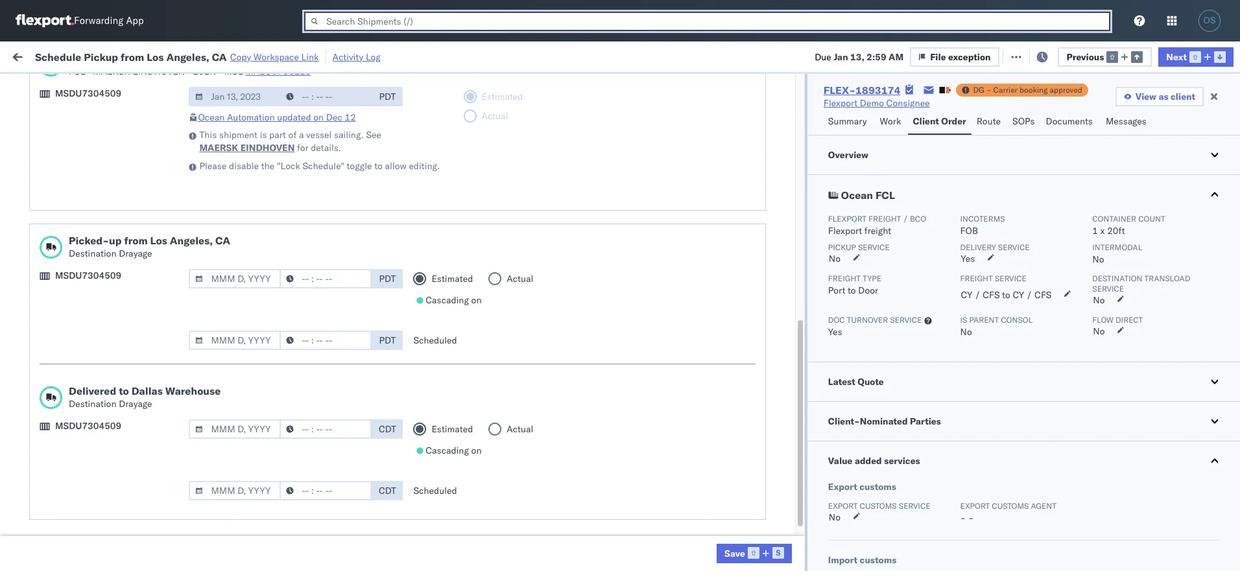 Task type: describe. For each thing, give the bounding box(es) containing it.
schedule delivery appointment for 2:59 am edt, nov 5, 2022
[[30, 128, 160, 140]]

from inside button
[[96, 271, 115, 283]]

appointment for 2:59 am est, dec 14, 2022
[[106, 242, 160, 254]]

bosch for 7:00 pm est, dec 23, 2022
[[506, 272, 532, 283]]

schedule for the schedule delivery appointment button related to 11:30 pm est, jan 23, 2023
[[30, 328, 68, 340]]

numbers for mbl/mawb numbers
[[977, 106, 1009, 116]]

ca for the confirm pickup from los angeles, ca button
[[172, 271, 184, 283]]

Search Work text field
[[804, 46, 945, 66]]

4 flex-1846748 from the top
[[752, 186, 819, 198]]

shipment
[[219, 129, 258, 141]]

2 account from the top
[[661, 357, 696, 369]]

3 -- : -- -- text field from the top
[[280, 331, 372, 350]]

2 integration from the top
[[595, 357, 640, 369]]

schedule delivery appointment button for 2:59 am est, dec 14, 2022
[[30, 242, 160, 256]]

omkar for schedule delivery appointment
[[1100, 129, 1127, 141]]

1 ceau7522281, from the top
[[841, 100, 907, 112]]

my
[[13, 47, 34, 65]]

confirm pickup from los angeles, ca
[[30, 271, 184, 283]]

4 appointment from the top
[[106, 442, 160, 454]]

up
[[109, 234, 122, 247]]

schedule pickup from rotterdam, netherlands link for 11:30 pm est, jan 23, 2023
[[30, 349, 194, 375]]

confirm pickup from rotterdam, netherlands button
[[30, 492, 194, 520]]

incoterms fob
[[961, 214, 1006, 237]]

1 lagerfeld from the top
[[725, 329, 764, 340]]

schedule pickup from los angeles, ca for 3rd schedule pickup from los angeles, ca button schedule pickup from los angeles, ca "link"
[[30, 214, 190, 226]]

4 schedule delivery appointment link from the top
[[30, 442, 160, 455]]

9 resize handle column header from the left
[[1078, 101, 1094, 572]]

operator
[[1100, 106, 1131, 116]]

8 lagerfeld from the top
[[725, 557, 764, 569]]

schedule pickup from los angeles, ca copy workspace link
[[35, 50, 319, 63]]

1 horizontal spatial /
[[975, 289, 981, 301]]

freight type port to door
[[829, 274, 882, 297]]

warehouse
[[165, 385, 221, 398]]

rotterdam, for 8:30 pm est, jan 30, 2023
[[122, 464, 168, 476]]

0 horizontal spatial exception
[[949, 51, 991, 63]]

schedule delivery appointment link for 11:30 pm est, jan 23, 2023
[[30, 327, 160, 340]]

msdu7304509 for picked-up from los angeles, ca
[[55, 270, 121, 282]]

2:59 am est, dec 14, 2022 for schedule pickup from los angeles, ca
[[219, 214, 338, 226]]

2 customs from the top
[[62, 414, 98, 425]]

gvcu5265864 for confirm pickup from rotterdam, netherlands
[[841, 500, 905, 511]]

1 horizontal spatial exception
[[1037, 50, 1079, 62]]

value added services
[[829, 456, 921, 467]]

schedule for the schedule pickup from rotterdam, netherlands button related to 8:30 pm est, jan 30, 2023
[[30, 464, 68, 476]]

1 vertical spatial freight
[[865, 225, 892, 237]]

los for first schedule pickup from los angeles, ca button from the bottom
[[122, 385, 137, 397]]

app
[[126, 15, 144, 27]]

services
[[885, 456, 921, 467]]

7:00 pm est, dec 23, 2022
[[219, 272, 337, 283]]

3 integration from the top
[[595, 414, 640, 426]]

msdu7304509 for delivered to dallas warehouse
[[55, 421, 121, 432]]

upload inside button
[[30, 185, 59, 197]]

5 lagerfeld from the top
[[725, 471, 764, 483]]

3 karl from the top
[[706, 414, 723, 426]]

4 hlxu8034992 from the top
[[978, 186, 1042, 197]]

0 vertical spatial freight
[[869, 214, 902, 224]]

4 ceau7522281, hlxu6269489, hlxu8034992 from the top
[[841, 186, 1042, 197]]

drayage inside "picked-up from los angeles, ca destination drayage"
[[119, 248, 152, 260]]

0 horizontal spatial file exception
[[931, 51, 991, 63]]

0 vertical spatial documents
[[1047, 116, 1093, 127]]

previous button
[[1058, 47, 1153, 67]]

14, for schedule pickup from los angeles, ca
[[299, 214, 313, 226]]

by:
[[47, 80, 59, 91]]

pickup for first schedule pickup from los angeles, ca button from the top of the page
[[71, 100, 99, 111]]

3 pdt from the top
[[379, 335, 396, 347]]

1 • from the left
[[88, 66, 91, 77]]

freight for freight type port to door
[[829, 274, 861, 284]]

2 8:30 pm est, jan 30, 2023 from the top
[[219, 471, 335, 483]]

am up 1893174
[[889, 51, 904, 63]]

3 11:30 from the top
[[219, 414, 244, 426]]

schedule delivery appointment link for 2:59 am est, dec 14, 2022
[[30, 242, 160, 255]]

2 upload customs clearance documents link from the top
[[30, 413, 191, 426]]

2:59 right this
[[219, 129, 239, 141]]

cdt for 1st -- : -- -- text box from the bottom
[[379, 485, 396, 497]]

no right snoozed
[[307, 80, 318, 90]]

nov for 2:59 am edt, nov 5, 2022 schedule delivery appointment link
[[281, 129, 298, 141]]

summary
[[829, 116, 867, 127]]

2 pdt from the top
[[379, 273, 396, 285]]

import for import work
[[110, 50, 140, 62]]

overview button
[[808, 136, 1241, 175]]

message
[[175, 50, 211, 62]]

service for destination transload service
[[1093, 284, 1125, 294]]

flexport. image
[[16, 14, 74, 27]]

demo
[[860, 97, 885, 109]]

container for container numbers
[[841, 101, 875, 110]]

4 lhuu7894563, uetu5238478 from the top
[[841, 300, 973, 312]]

1 flex-2130384 from the top
[[752, 443, 819, 455]]

cdt for -- : -- -- text field
[[379, 424, 396, 435]]

0 horizontal spatial file
[[931, 51, 947, 63]]

consignee
[[887, 97, 930, 109]]

am up shipment at the left top of the page
[[241, 100, 256, 112]]

no inside is parent consol no
[[961, 326, 973, 338]]

1 horizontal spatial file
[[1019, 50, 1035, 62]]

to inside delivered to dallas warehouse destination drayage
[[119, 385, 129, 398]]

carrier
[[994, 85, 1018, 95]]

2:59 up 7:00
[[219, 243, 239, 255]]

angeles, for the confirm pickup from los angeles, ca button
[[134, 271, 170, 283]]

filtered
[[13, 80, 45, 91]]

5 resize handle column header from the left
[[573, 101, 588, 572]]

gvcu5265864 for schedule delivery appointment
[[841, 328, 905, 340]]

2:00 am est, feb 3, 2023
[[219, 500, 331, 512]]

3 maeu9408431 from the top
[[929, 414, 995, 426]]

am up 11:30 pm est, jan 28, 2023
[[241, 386, 256, 398]]

fob
[[961, 225, 979, 237]]

latest quote
[[829, 376, 884, 388]]

abcdefg78456546 for confirm pickup from los angeles, ca
[[929, 272, 1017, 283]]

customs for import customs
[[860, 555, 897, 567]]

batch action button
[[1148, 46, 1232, 66]]

to down service
[[1003, 289, 1011, 301]]

1 account from the top
[[661, 329, 696, 340]]

1 cy from the left
[[962, 289, 973, 301]]

1 30, from the top
[[296, 443, 310, 455]]

schedule for first schedule pickup from los angeles, ca button from the bottom
[[30, 385, 68, 397]]

cascading for picked-up from los angeles, ca
[[426, 295, 469, 306]]

omkar for schedule pickup from los angeles, ca
[[1100, 100, 1127, 112]]

summary button
[[823, 110, 875, 135]]

schedule pickup from los angeles, ca link for 3rd schedule pickup from los angeles, ca button from the bottom of the page
[[30, 156, 190, 169]]

7 integration test account - karl lagerfeld from the top
[[595, 529, 764, 540]]

am up maersk eindhoven link
[[241, 129, 256, 141]]

7 integration from the top
[[595, 529, 640, 540]]

6 integration from the top
[[595, 500, 640, 512]]

3 flex-1889466 from the top
[[752, 272, 819, 283]]

is
[[260, 129, 267, 141]]

added
[[855, 456, 882, 467]]

flex-1893174
[[824, 84, 901, 97]]

please
[[199, 160, 227, 172]]

4 lagerfeld from the top
[[725, 443, 764, 455]]

confirm pickup from rotterdam, netherlands
[[30, 493, 163, 518]]

am up "7:00 pm est, dec 23, 2022"
[[241, 243, 256, 255]]

scheduled for delivered to dallas warehouse
[[414, 485, 457, 497]]

see
[[366, 129, 382, 141]]

2 schedule pickup from los angeles, ca button from the top
[[30, 156, 190, 170]]

2:59 down disable
[[219, 214, 239, 226]]

no down flow
[[1094, 326, 1106, 337]]

2130387 for 11:30 pm est, jan 23, 2023
[[780, 329, 819, 340]]

am down disable
[[241, 214, 256, 226]]

container count 1 x 20ft
[[1093, 214, 1166, 237]]

1 integration from the top
[[595, 329, 640, 340]]

abcd1234560
[[841, 386, 905, 397]]

actions
[[1190, 106, 1217, 116]]

agent
[[1032, 502, 1057, 511]]

progress
[[203, 80, 236, 90]]

los for 3rd schedule pickup from los angeles, ca button from the bottom of the page
[[122, 157, 137, 168]]

dec for schedule delivery appointment
[[280, 243, 297, 255]]

service for doc turnover service
[[891, 315, 922, 325]]

2 karl from the top
[[706, 357, 723, 369]]

mmm d, yyyy text field for delivered to dallas warehouse
[[189, 482, 281, 501]]

pickup for confirm pickup from rotterdam, netherlands button
[[65, 493, 93, 505]]

1662119
[[780, 386, 819, 398]]

2 2130384 from the top
[[780, 471, 819, 483]]

ocean inside button
[[842, 189, 874, 202]]

2 confirm delivery from the top
[[30, 528, 99, 540]]

1 hlxu8034992 from the top
[[978, 100, 1042, 112]]

2 horizontal spatial /
[[1027, 289, 1033, 301]]

approved
[[1050, 85, 1083, 95]]

ca up mbl
[[212, 50, 227, 63]]

8 resize handle column header from the left
[[907, 101, 923, 572]]

forwarding app
[[74, 15, 144, 27]]

deadline
[[219, 106, 251, 116]]

maeu9408431 for schedule delivery appointment
[[929, 329, 995, 340]]

ocean automation updated on dec 12 button
[[198, 112, 356, 123]]

confirm for second confirm delivery "link" from the bottom
[[30, 300, 63, 311]]

5 flex-2130387 from the top
[[752, 529, 819, 540]]

schedule for 2:59 am est, dec 14, 2022 the schedule delivery appointment button
[[30, 242, 68, 254]]

1 cfs from the left
[[983, 289, 1000, 301]]

11:30 for schedule delivery appointment
[[219, 329, 244, 340]]

3 resize handle column header from the left
[[395, 101, 411, 572]]

4 account from the top
[[661, 443, 696, 455]]

customs inside button
[[62, 185, 98, 197]]

test123456 for schedule pickup from los angeles, ca
[[929, 100, 984, 112]]

4 integration from the top
[[595, 443, 640, 455]]

is parent consol no
[[961, 315, 1033, 338]]

4 resize handle column header from the left
[[484, 101, 499, 572]]

details.
[[311, 142, 341, 154]]

ca for first schedule pickup from los angeles, ca button from the bottom
[[177, 385, 190, 397]]

3 gvcu5265864 from the top
[[841, 414, 905, 426]]

1 upload customs clearance documents link from the top
[[30, 185, 191, 198]]

uetu5238478 for schedule delivery appointment
[[910, 243, 973, 254]]

flex-1893174 link
[[824, 84, 901, 97]]

3 • from the left
[[219, 66, 222, 77]]

4 karl from the top
[[706, 443, 723, 455]]

import work button
[[105, 42, 170, 71]]

3, for 8:30 am est, feb 3, 2023
[[298, 529, 307, 540]]

2 confirm delivery link from the top
[[30, 527, 99, 540]]

am right 2:00
[[241, 500, 256, 512]]

schedule for first schedule pickup from los angeles, ca button from the top of the page
[[30, 100, 68, 111]]

appointment for 2:59 am edt, nov 5, 2022
[[106, 128, 160, 140]]

ca inside "picked-up from los angeles, ca destination drayage"
[[216, 234, 230, 247]]

order
[[942, 116, 967, 127]]

container numbers button
[[834, 98, 910, 121]]

bosch ocean test for 2:59 am edt, nov 5, 2022
[[506, 100, 580, 112]]

11:30 pm est, jan 28, 2023
[[219, 414, 340, 426]]

7 lagerfeld from the top
[[725, 529, 764, 540]]

service for export customs service
[[899, 502, 931, 511]]

7 resize handle column header from the left
[[818, 101, 834, 572]]

customs for export customs service
[[860, 502, 897, 511]]

documents button
[[1041, 110, 1101, 135]]

type
[[863, 274, 882, 284]]

next
[[1167, 51, 1188, 63]]

service down flexport freight / bco flexport freight
[[859, 243, 890, 252]]

transload
[[1145, 274, 1191, 284]]

2 upload from the top
[[30, 414, 59, 425]]

1 1889466 from the top
[[780, 214, 819, 226]]

4 schedule delivery appointment from the top
[[30, 442, 160, 454]]

5 2130387 from the top
[[780, 529, 819, 540]]

intermodal no
[[1093, 243, 1143, 265]]

ceau7522281, hlxu6269489, hlxu8034992 for 2:59 am edt, nov 5, 2022 schedule delivery appointment link
[[841, 129, 1042, 140]]

upload customs clearance documents button
[[30, 185, 191, 199]]

7 karl from the top
[[706, 529, 723, 540]]

11 resize handle column header from the left
[[1208, 101, 1223, 572]]

export customs
[[829, 482, 897, 493]]

save
[[725, 548, 746, 560]]

1 confirm delivery link from the top
[[30, 299, 99, 312]]

client-nominated parties button
[[808, 402, 1241, 441]]

delivery for 2:59 am est, dec 14, 2022 the schedule delivery appointment button
[[71, 242, 104, 254]]

work inside button
[[880, 116, 902, 127]]

bosch ocean test for 2:59 am est, dec 14, 2022
[[506, 214, 580, 226]]

los inside "picked-up from los angeles, ca destination drayage"
[[150, 234, 167, 247]]

delivered to dallas warehouse destination drayage
[[69, 385, 221, 410]]

batch action
[[1168, 50, 1224, 62]]

export customs service
[[829, 502, 931, 511]]

delivery down "fob"
[[961, 243, 997, 252]]

1 8:30 pm est, jan 30, 2023 from the top
[[219, 443, 335, 455]]

759 at risk
[[239, 50, 284, 62]]

2022 for the confirm pickup from los angeles, ca button
[[315, 272, 337, 283]]

10 resize handle column header from the left
[[1167, 101, 1182, 572]]

is
[[961, 315, 968, 325]]

3 nyku9743990 from the top
[[841, 557, 904, 569]]

parent
[[970, 315, 1000, 325]]

2130387 for 2:00 am est, feb 3, 2023
[[780, 500, 819, 512]]

2:59 am est, jan 25, 2023
[[219, 386, 336, 398]]

service up service
[[999, 243, 1030, 252]]

allow
[[385, 160, 407, 172]]

hlxu6269489, for schedule pickup from los angeles, ca "link" corresponding to 3rd schedule pickup from los angeles, ca button from the bottom of the page
[[910, 157, 976, 169]]

7 account from the top
[[661, 529, 696, 540]]

flexport for flexport freight / bco flexport freight
[[829, 214, 867, 224]]

5 maeu9408431 from the top
[[929, 529, 995, 540]]

schedule pickup from rotterdam, netherlands for 11:30
[[30, 350, 168, 375]]

latest quote button
[[808, 363, 1241, 402]]

view as client
[[1136, 91, 1196, 103]]

1 vertical spatial yes
[[829, 326, 843, 338]]

savant for schedule delivery appointment
[[1130, 129, 1158, 141]]

4 hlxu6269489, from the top
[[910, 186, 976, 197]]

forwarding
[[74, 15, 123, 27]]

2 upload customs clearance documents from the top
[[30, 414, 191, 425]]

4 abcdefg78456546 from the top
[[929, 300, 1017, 312]]

5 account from the top
[[661, 471, 696, 483]]

8 integration from the top
[[595, 557, 640, 569]]

no down pickup service at the right of page
[[829, 253, 841, 265]]

14, for schedule delivery appointment
[[299, 243, 313, 255]]

cy / cfs to cy / cfs
[[962, 289, 1052, 301]]

3 hlxu8034992 from the top
[[978, 157, 1042, 169]]

schedule"
[[303, 160, 345, 172]]

view
[[1136, 91, 1157, 103]]

2 resize handle column header from the left
[[347, 101, 363, 572]]

1 nyku9743990 from the top
[[841, 443, 904, 454]]

2:59 down maersk eindhoven link
[[219, 157, 239, 169]]

nominated
[[860, 416, 908, 428]]

4 -- : -- -- text field from the top
[[280, 482, 372, 501]]

import work
[[110, 50, 165, 62]]

2 5, from the top
[[300, 129, 308, 141]]

schedule pickup from los angeles, ca for first schedule pickup from los angeles, ca button from the bottom's schedule pickup from los angeles, ca "link"
[[30, 385, 190, 397]]

2:59 up 11:30 pm est, jan 28, 2023
[[219, 386, 239, 398]]

5 karl from the top
[[706, 471, 723, 483]]

disable
[[229, 160, 259, 172]]

doc turnover service
[[829, 315, 922, 325]]

destination inside delivered to dallas warehouse destination drayage
[[69, 398, 117, 410]]

2022 for first schedule pickup from los angeles, ca button from the top of the page
[[311, 100, 333, 112]]

client order
[[913, 116, 967, 127]]

cascading for delivered to dallas warehouse
[[426, 445, 469, 457]]

0 vertical spatial eindhoven
[[132, 66, 185, 77]]

23, for rotterdam,
[[302, 357, 316, 369]]

4 integration test account - karl lagerfeld from the top
[[595, 443, 764, 455]]

2130387 for 11:30 pm est, jan 28, 2023
[[780, 414, 819, 426]]

work
[[37, 47, 71, 65]]

freight service
[[961, 274, 1027, 284]]

client name button
[[499, 103, 575, 116]]

1 confirm delivery from the top
[[30, 300, 99, 311]]

clearance inside button
[[101, 185, 142, 197]]

zimu3048342
[[929, 443, 991, 455]]

1 karl from the top
[[706, 329, 723, 340]]

1 upload customs clearance documents from the top
[[30, 185, 191, 197]]

lhuu7894563, for schedule pickup from los angeles, ca
[[841, 214, 908, 226]]

activity log button
[[333, 49, 381, 64]]

customs for export customs agent - -
[[993, 502, 1030, 511]]

pickup service
[[829, 243, 890, 252]]

2 integration test account - karl lagerfeld from the top
[[595, 357, 764, 369]]

angeles, for first schedule pickup from los angeles, ca button from the top of the page
[[139, 100, 175, 111]]

batch
[[1168, 50, 1193, 62]]

2 vertical spatial documents
[[145, 414, 191, 425]]

2 cy from the left
[[1013, 289, 1025, 301]]

2 vertical spatial flexport
[[829, 225, 863, 237]]

rotterdam, for 11:30 pm est, jan 23, 2023
[[122, 350, 168, 362]]

0 horizontal spatial for
[[125, 80, 135, 90]]

205
[[299, 50, 316, 62]]

-- : -- -- text field
[[280, 420, 372, 439]]

track
[[331, 50, 352, 62]]

latest
[[829, 376, 856, 388]]

4 flex-1889466 from the top
[[752, 300, 819, 312]]

angeles, for first schedule pickup from los angeles, ca button from the bottom
[[139, 385, 175, 397]]



Task type: locate. For each thing, give the bounding box(es) containing it.
0 horizontal spatial yes
[[829, 326, 843, 338]]

cfs
[[983, 289, 1000, 301], [1035, 289, 1052, 301]]

delivery for first the schedule delivery appointment button from the bottom
[[71, 442, 104, 454]]

of
[[289, 129, 297, 141]]

1 mmm d, yyyy text field from the top
[[189, 331, 281, 350]]

flex-
[[824, 84, 856, 97], [752, 100, 780, 112], [752, 129, 780, 141], [752, 157, 780, 169], [752, 186, 780, 198], [752, 214, 780, 226], [752, 243, 780, 255], [752, 272, 780, 283], [752, 300, 780, 312], [752, 329, 780, 340], [752, 357, 780, 369], [752, 386, 780, 398], [752, 414, 780, 426], [752, 443, 780, 455], [752, 471, 780, 483], [752, 500, 780, 512], [752, 529, 780, 540], [752, 557, 780, 569]]

customs down 'export customs'
[[860, 502, 897, 511]]

3 schedule pickup from los angeles, ca from the top
[[30, 214, 190, 226]]

2 vertical spatial 23,
[[302, 357, 316, 369]]

11:30 down warehouse
[[219, 414, 244, 426]]

on
[[318, 50, 329, 62], [314, 112, 324, 123], [472, 295, 482, 306], [472, 445, 482, 457]]

parties
[[911, 416, 942, 428]]

work up status : ready for work, blocked, in progress
[[142, 50, 165, 62]]

client down consignee
[[913, 116, 940, 127]]

confirm pickup from rotterdam, netherlands link
[[30, 492, 194, 518]]

1 clearance from the top
[[101, 185, 142, 197]]

1 horizontal spatial eindhoven
[[241, 142, 295, 154]]

3, down 2:00 am est, feb 3, 2023
[[298, 529, 307, 540]]

1 11:30 from the top
[[219, 329, 244, 340]]

uetu5238478 for confirm pickup from los angeles, ca
[[910, 271, 973, 283]]

3 2130387 from the top
[[780, 414, 819, 426]]

confirm delivery down the confirm pickup from los angeles, ca button
[[30, 300, 99, 311]]

netherlands for 2:00 am est, feb 3, 2023
[[30, 506, 81, 518]]

8:30 for maeu9408431
[[219, 529, 239, 540]]

quote
[[858, 376, 884, 388]]

to right port
[[848, 285, 856, 297]]

1 freight from the left
[[829, 274, 861, 284]]

3 2130384 from the top
[[780, 557, 819, 569]]

destination down intermodal no
[[1093, 274, 1143, 284]]

ceau7522281, hlxu6269489, hlxu8034992 up the client order
[[841, 100, 1042, 112]]

feb for 8:30 am est, feb 3, 2023
[[280, 529, 296, 540]]

0 vertical spatial 2:59 am edt, nov 5, 2022
[[219, 100, 333, 112]]

documents down approved
[[1047, 116, 1093, 127]]

bosch
[[506, 100, 532, 112], [595, 100, 620, 112], [506, 214, 532, 226], [595, 214, 620, 226], [506, 272, 532, 283]]

rotterdam, for 2:00 am est, feb 3, 2023
[[117, 493, 163, 505]]

1 horizontal spatial :
[[302, 80, 304, 90]]

3 1846748 from the top
[[780, 157, 819, 169]]

estimated for delivered to dallas warehouse
[[432, 424, 473, 435]]

2 vertical spatial nyku9743990
[[841, 557, 904, 569]]

0 vertical spatial omkar
[[1100, 100, 1127, 112]]

netherlands for 8:30 pm est, jan 30, 2023
[[30, 477, 81, 489]]

205 on track
[[299, 50, 352, 62]]

file up mbl/mawb
[[931, 51, 947, 63]]

0 vertical spatial 8:30
[[219, 443, 239, 455]]

0 vertical spatial 23,
[[299, 272, 313, 283]]

test123456 for schedule delivery appointment
[[929, 129, 984, 141]]

save button
[[717, 545, 792, 564]]

0 vertical spatial yes
[[962, 253, 976, 265]]

2 cdt from the top
[[379, 485, 396, 497]]

confirm delivery link down confirm pickup from rotterdam, netherlands
[[30, 527, 99, 540]]

4 lhuu7894563, from the top
[[841, 300, 908, 312]]

schedule pickup from los angeles, ca link for first schedule pickup from los angeles, ca button from the bottom
[[30, 385, 190, 398]]

2:59 am edt, nov 5, 2022 down this shipment is part of a vessel sailing. see maersk eindhoven for details.
[[219, 157, 333, 169]]

4 ceau7522281, from the top
[[841, 186, 907, 197]]

container inside button
[[841, 101, 875, 110]]

confirm for 2nd confirm delivery "link" from the top of the page
[[30, 528, 63, 540]]

1 vertical spatial cascading on
[[426, 445, 482, 457]]

1 vertical spatial 5,
[[300, 129, 308, 141]]

nyku9743990 up "value added services"
[[841, 443, 904, 454]]

0 vertical spatial clearance
[[101, 185, 142, 197]]

msdu7304509 down picked-
[[55, 270, 121, 282]]

los for 3rd schedule pickup from los angeles, ca button
[[122, 214, 137, 226]]

1 flex-1846748 from the top
[[752, 100, 819, 112]]

client for client order
[[913, 116, 940, 127]]

2130384 left 'export customs'
[[780, 471, 819, 483]]

flex-2130387 button
[[731, 325, 822, 344], [731, 325, 822, 344], [731, 354, 822, 372], [731, 354, 822, 372], [731, 411, 822, 429], [731, 411, 822, 429], [731, 497, 822, 515], [731, 497, 822, 515], [731, 525, 822, 544], [731, 525, 822, 544]]

2:59 right 13,
[[867, 51, 887, 63]]

1 vertical spatial nov
[[281, 129, 298, 141]]

view as client button
[[1116, 87, 1205, 106]]

service right turnover on the right of the page
[[891, 315, 922, 325]]

2:59 am edt, nov 5, 2022
[[219, 100, 333, 112], [219, 129, 333, 141], [219, 157, 333, 169]]

schedule delivery appointment button for 2:59 am edt, nov 5, 2022
[[30, 128, 160, 142]]

2 schedule pickup from rotterdam, netherlands button from the top
[[30, 464, 194, 491]]

1 2:59 am est, dec 14, 2022 from the top
[[219, 214, 338, 226]]

no down "intermodal"
[[1093, 254, 1105, 265]]

schedule for the schedule pickup from rotterdam, netherlands button corresponding to 11:30 pm est, jan 23, 2023
[[30, 350, 68, 362]]

client-
[[829, 416, 860, 428]]

2:59
[[867, 51, 887, 63], [219, 100, 239, 112], [219, 129, 239, 141], [219, 157, 239, 169], [219, 214, 239, 226], [219, 243, 239, 255], [219, 386, 239, 398]]

1 vertical spatial nyku9743990
[[841, 471, 904, 483]]

1 vertical spatial documents
[[145, 185, 191, 197]]

los for first schedule pickup from los angeles, ca button from the top of the page
[[122, 100, 137, 111]]

/
[[904, 214, 909, 224], [975, 289, 981, 301], [1027, 289, 1033, 301]]

1 vertical spatial 2130384
[[780, 471, 819, 483]]

yes down doc on the bottom right
[[829, 326, 843, 338]]

port
[[829, 285, 846, 297]]

2 1889466 from the top
[[780, 243, 819, 255]]

3 lhuu7894563, from the top
[[841, 271, 908, 283]]

2 • from the left
[[188, 66, 190, 77]]

2:59 am edt, nov 5, 2022 for schedule pickup from los angeles, ca "link" corresponding to 3rd schedule pickup from los angeles, ca button from the bottom of the page
[[219, 157, 333, 169]]

2022
[[311, 100, 333, 112], [311, 129, 333, 141], [311, 157, 333, 169], [316, 214, 338, 226], [316, 243, 338, 255], [315, 272, 337, 283]]

netherlands for 11:30 pm est, jan 23, 2023
[[30, 363, 81, 375]]

karl
[[706, 329, 723, 340], [706, 357, 723, 369], [706, 414, 723, 426], [706, 443, 723, 455], [706, 471, 723, 483], [706, 500, 723, 512], [706, 529, 723, 540], [706, 557, 723, 569]]

documents up "picked-up from los angeles, ca destination drayage"
[[145, 185, 191, 197]]

2 11:30 pm est, jan 23, 2023 from the top
[[219, 357, 340, 369]]

rotterdam, inside confirm pickup from rotterdam, netherlands
[[117, 493, 163, 505]]

1 vertical spatial maersk
[[199, 142, 238, 154]]

freight inside freight type port to door
[[829, 274, 861, 284]]

savant for schedule pickup from los angeles, ca
[[1130, 100, 1158, 112]]

direct
[[1116, 315, 1144, 325]]

1 cascading on from the top
[[426, 295, 482, 306]]

please disable the "lock schedule" toggle to allow editing.
[[199, 160, 440, 172]]

4 2130387 from the top
[[780, 500, 819, 512]]

schedule delivery appointment up delivered
[[30, 328, 160, 340]]

1 horizontal spatial freight
[[961, 274, 993, 284]]

pickup for 3rd schedule pickup from los angeles, ca button
[[71, 214, 99, 226]]

1 savant from the top
[[1130, 100, 1158, 112]]

6 lagerfeld from the top
[[725, 500, 764, 512]]

5, for first schedule pickup from los angeles, ca button from the top of the page
[[300, 100, 308, 112]]

1 vertical spatial rotterdam,
[[122, 464, 168, 476]]

fcl
[[69, 66, 85, 77], [446, 100, 463, 112], [446, 157, 463, 169], [876, 189, 895, 202], [446, 214, 463, 226], [446, 272, 463, 283], [446, 300, 463, 312], [446, 329, 463, 340], [446, 357, 463, 369], [446, 414, 463, 426], [446, 443, 463, 455], [446, 529, 463, 540]]

this
[[199, 129, 217, 141]]

2130384 down 1662119
[[780, 443, 819, 455]]

numbers inside container numbers
[[841, 111, 873, 121]]

/ down freight service
[[975, 289, 981, 301]]

3 ceau7522281, from the top
[[841, 157, 907, 169]]

actual
[[507, 273, 534, 285], [507, 424, 534, 435]]

0 vertical spatial mmm d, yyyy text field
[[189, 331, 281, 350]]

3, up 8:30 am est, feb 3, 2023
[[298, 500, 307, 512]]

cy
[[962, 289, 973, 301], [1013, 289, 1025, 301]]

2 abcdefg78456546 from the top
[[929, 243, 1017, 255]]

numbers for container numbers
[[841, 111, 873, 121]]

los for the confirm pickup from los angeles, ca button
[[117, 271, 132, 283]]

schedule delivery appointment link up confirm pickup from los angeles, ca link
[[30, 242, 160, 255]]

schedule delivery appointment down delivered
[[30, 442, 160, 454]]

1 flex-1889466 from the top
[[752, 214, 819, 226]]

0 vertical spatial schedule pickup from rotterdam, netherlands link
[[30, 349, 194, 375]]

0 vertical spatial netherlands
[[30, 363, 81, 375]]

1 vertical spatial flex-2130384
[[752, 471, 819, 483]]

28,
[[302, 414, 316, 426]]

los down up
[[117, 271, 132, 283]]

1 vertical spatial flexport
[[829, 214, 867, 224]]

angeles, inside button
[[134, 271, 170, 283]]

1 vertical spatial 14,
[[299, 243, 313, 255]]

2 schedule pickup from rotterdam, netherlands link from the top
[[30, 464, 194, 490]]

import
[[110, 50, 140, 62], [829, 555, 858, 567]]

from inside confirm pickup from rotterdam, netherlands
[[96, 493, 115, 505]]

1 abcdefg78456546 from the top
[[929, 214, 1017, 226]]

Search Shipments (/) text field
[[305, 12, 1111, 31]]

"lock
[[277, 160, 300, 172]]

8 account from the top
[[661, 557, 696, 569]]

1 schedule pickup from los angeles, ca button from the top
[[30, 99, 190, 113]]

2 schedule delivery appointment button from the top
[[30, 242, 160, 256]]

bosch ocean test
[[506, 100, 580, 112], [595, 100, 669, 112], [506, 214, 580, 226], [595, 214, 669, 226], [506, 272, 580, 283]]

0 horizontal spatial client
[[506, 106, 527, 116]]

schedule pickup from rotterdam, netherlands link for 8:30 pm est, jan 30, 2023
[[30, 464, 194, 490]]

3 1889466 from the top
[[780, 272, 819, 283]]

destination inside destination transload service
[[1093, 274, 1143, 284]]

door
[[859, 285, 879, 297]]

lhuu7894563,
[[841, 214, 908, 226], [841, 243, 908, 254], [841, 271, 908, 283], [841, 300, 908, 312]]

5, right the of
[[300, 129, 308, 141]]

1 vertical spatial feb
[[280, 529, 296, 540]]

0 vertical spatial edt,
[[258, 100, 278, 112]]

ca left please
[[177, 157, 190, 168]]

activity
[[333, 51, 364, 63]]

0 horizontal spatial work
[[142, 50, 165, 62]]

1 vertical spatial schedule pickup from rotterdam, netherlands
[[30, 464, 168, 489]]

1 appointment from the top
[[106, 128, 160, 140]]

savant left as
[[1130, 100, 1158, 112]]

1 schedule pickup from rotterdam, netherlands from the top
[[30, 350, 168, 375]]

hlxu6269489, down client order button
[[910, 157, 976, 169]]

part
[[269, 129, 286, 141]]

nov left a
[[281, 129, 298, 141]]

gvcu5265864 up import customs
[[841, 528, 905, 540]]

1 vertical spatial upload customs clearance documents link
[[30, 413, 191, 426]]

1 actual from the top
[[507, 273, 534, 285]]

2 lhuu7894563, uetu5238478 from the top
[[841, 243, 973, 254]]

name
[[529, 106, 550, 116]]

pickup for 3rd schedule pickup from los angeles, ca button from the bottom of the page
[[71, 157, 99, 168]]

1 14, from the top
[[299, 214, 313, 226]]

mmm d, yyyy text field for picked-up from los angeles, ca
[[189, 331, 281, 350]]

1 vertical spatial mmm d, yyyy text field
[[189, 269, 281, 289]]

msdu7304509
[[55, 88, 121, 99], [55, 270, 121, 282], [55, 421, 121, 432]]

los right delivered
[[122, 385, 137, 397]]

schedule for 3rd schedule pickup from los angeles, ca button from the bottom of the page
[[30, 157, 68, 168]]

ca for first schedule pickup from los angeles, ca button from the top of the page
[[177, 100, 190, 111]]

client-nominated parties
[[829, 416, 942, 428]]

/ inside flexport freight / bco flexport freight
[[904, 214, 909, 224]]

8:30
[[219, 443, 239, 455], [219, 471, 239, 483], [219, 529, 239, 540]]

1 estimated from the top
[[432, 273, 473, 285]]

customs
[[860, 482, 897, 493], [860, 502, 897, 511], [993, 502, 1030, 511], [860, 555, 897, 567]]

dallas
[[132, 385, 163, 398]]

x
[[1101, 225, 1106, 237]]

1 vertical spatial confirm delivery button
[[30, 527, 99, 542]]

savant down messages
[[1130, 129, 1158, 141]]

upload customs clearance documents link up up
[[30, 185, 191, 198]]

0 vertical spatial drayage
[[119, 248, 152, 260]]

container inside 'container count 1 x 20ft'
[[1093, 214, 1137, 224]]

6 integration test account - karl lagerfeld from the top
[[595, 500, 764, 512]]

flex-2130387 for 2:00 am est, feb 3, 2023
[[752, 500, 819, 512]]

1 vertical spatial destination
[[1093, 274, 1143, 284]]

drayage inside delivered to dallas warehouse destination drayage
[[119, 398, 152, 410]]

exception up approved
[[1037, 50, 1079, 62]]

delivery down the confirm pickup from los angeles, ca button
[[65, 300, 99, 311]]

mbl/mawb numbers
[[929, 106, 1009, 116]]

customs left agent in the bottom right of the page
[[993, 502, 1030, 511]]

fcl inside button
[[876, 189, 895, 202]]

ceau7522281, hlxu6269489, hlxu8034992
[[841, 100, 1042, 112], [841, 129, 1042, 140], [841, 157, 1042, 169], [841, 186, 1042, 197]]

schedule delivery appointment button up confirm pickup from rotterdam, netherlands
[[30, 442, 160, 456]]

schedule pickup from los angeles, ca link
[[30, 99, 190, 112], [30, 156, 190, 169], [30, 213, 190, 226], [30, 385, 190, 398]]

3 lhuu7894563, uetu5238478 from the top
[[841, 271, 973, 283]]

2 omkar savant from the top
[[1100, 129, 1158, 141]]

-- : -- -- text field
[[280, 87, 372, 106], [280, 269, 372, 289], [280, 331, 372, 350], [280, 482, 372, 501]]

am down maersk eindhoven link
[[241, 157, 256, 169]]

14, up "7:00 pm est, dec 23, 2022"
[[299, 243, 313, 255]]

actual for picked-up from los angeles, ca
[[507, 273, 534, 285]]

1 vertical spatial 11:30 pm est, jan 23, 2023
[[219, 357, 340, 369]]

1 customs from the top
[[62, 185, 98, 197]]

0 vertical spatial confirm delivery
[[30, 300, 99, 311]]

am down 2:00 am est, feb 3, 2023
[[241, 529, 256, 540]]

ceau7522281, hlxu6269489, hlxu8034992 for schedule pickup from los angeles, ca "link" related to first schedule pickup from los angeles, ca button from the top of the page
[[841, 100, 1042, 112]]

bosch for 2:59 am est, dec 14, 2022
[[506, 214, 532, 226]]

work inside 'button'
[[142, 50, 165, 62]]

for down a
[[297, 142, 309, 154]]

los up status : ready for work, blocked, in progress
[[147, 50, 164, 63]]

abcdefg78456546 up delivery service
[[929, 214, 1017, 226]]

2 savant from the top
[[1130, 129, 1158, 141]]

to left the dallas
[[119, 385, 129, 398]]

1 vertical spatial confirm delivery link
[[30, 527, 99, 540]]

work down flexport demo consignee at the top right
[[880, 116, 902, 127]]

5 integration test account - karl lagerfeld from the top
[[595, 471, 764, 483]]

forwarding app link
[[16, 14, 144, 27]]

1 mmm d, yyyy text field from the top
[[189, 87, 281, 106]]

schedule delivery appointment for 11:30 pm est, jan 23, 2023
[[30, 328, 160, 340]]

2 maeu9408431 from the top
[[929, 357, 995, 369]]

5, down snoozed : no
[[300, 100, 308, 112]]

1 vertical spatial customs
[[62, 414, 98, 425]]

30, down 28,
[[296, 443, 310, 455]]

pickup inside confirm pickup from rotterdam, netherlands
[[65, 493, 93, 505]]

workitem
[[14, 106, 48, 116]]

4 schedule delivery appointment button from the top
[[30, 442, 160, 456]]

no inside intermodal no
[[1093, 254, 1105, 265]]

8 integration test account - karl lagerfeld from the top
[[595, 557, 764, 569]]

gvcu5265864 up quote
[[841, 357, 905, 369]]

3 lagerfeld from the top
[[725, 414, 764, 426]]

5 gvcu5265864 from the top
[[841, 528, 905, 540]]

6 karl from the top
[[706, 500, 723, 512]]

omkar down messages
[[1100, 129, 1127, 141]]

cascading on for delivered to dallas warehouse
[[426, 445, 482, 457]]

1 vertical spatial 2:59 am est, dec 14, 2022
[[219, 243, 338, 255]]

1 horizontal spatial client
[[913, 116, 940, 127]]

2:59 am est, dec 14, 2022 for schedule delivery appointment
[[219, 243, 338, 255]]

flex-1662119 button
[[731, 383, 822, 401], [731, 383, 822, 401]]

2130387
[[780, 329, 819, 340], [780, 357, 819, 369], [780, 414, 819, 426], [780, 500, 819, 512], [780, 529, 819, 540]]

6 account from the top
[[661, 500, 696, 512]]

delivery down workitem "button"
[[71, 128, 104, 140]]

nov for schedule pickup from los angeles, ca "link" corresponding to 3rd schedule pickup from los angeles, ca button from the bottom of the page
[[281, 157, 298, 169]]

schedule pickup from los angeles, ca for schedule pickup from los angeles, ca "link" corresponding to 3rd schedule pickup from los angeles, ca button from the bottom of the page
[[30, 157, 190, 168]]

drayage down the dallas
[[119, 398, 152, 410]]

delivery down delivered
[[71, 442, 104, 454]]

2 omkar from the top
[[1100, 129, 1127, 141]]

0 vertical spatial customs
[[62, 185, 98, 197]]

clearance up up
[[101, 185, 142, 197]]

2 vertical spatial msdu7304509
[[55, 421, 121, 432]]

3 2:59 am edt, nov 5, 2022 from the top
[[219, 157, 333, 169]]

from inside "picked-up from los angeles, ca destination drayage"
[[124, 234, 148, 247]]

1 vertical spatial pdt
[[379, 273, 396, 285]]

import customs
[[829, 555, 897, 567]]

0 vertical spatial nyku9743990
[[841, 443, 904, 454]]

11:30 pm est, jan 23, 2023 for schedule delivery appointment
[[219, 329, 340, 340]]

netherlands inside confirm pickup from rotterdam, netherlands
[[30, 506, 81, 518]]

ocean fcl inside button
[[842, 189, 895, 202]]

schedule delivery appointment button for 11:30 pm est, jan 23, 2023
[[30, 327, 160, 342]]

23, for los
[[299, 272, 313, 283]]

3 uetu5238478 from the top
[[910, 271, 973, 283]]

bosch for 2:59 am edt, nov 5, 2022
[[506, 100, 532, 112]]

activity log
[[333, 51, 381, 63]]

1893174
[[856, 84, 901, 97]]

1 vertical spatial 23,
[[302, 329, 316, 340]]

1 vertical spatial 11:30
[[219, 357, 244, 369]]

1 8:30 from the top
[[219, 443, 239, 455]]

ocean fcl
[[417, 100, 463, 112], [417, 157, 463, 169], [842, 189, 895, 202], [417, 214, 463, 226], [417, 272, 463, 283], [417, 300, 463, 312], [417, 329, 463, 340], [417, 357, 463, 369], [417, 414, 463, 426], [417, 443, 463, 455], [417, 529, 463, 540]]

1 vertical spatial actual
[[507, 424, 534, 435]]

1 vertical spatial cascading
[[426, 445, 469, 457]]

0 horizontal spatial maersk
[[93, 66, 130, 77]]

2 2:59 am edt, nov 5, 2022 from the top
[[219, 129, 333, 141]]

for inside this shipment is part of a vessel sailing. see maersk eindhoven for details.
[[297, 142, 309, 154]]

1 vertical spatial confirm delivery
[[30, 528, 99, 540]]

edt, down ocean automation updated on dec 12
[[258, 129, 278, 141]]

lhuu7894563, up pickup service at the right of page
[[841, 214, 908, 226]]

ca
[[212, 50, 227, 63], [177, 100, 190, 111], [177, 157, 190, 168], [177, 214, 190, 226], [216, 234, 230, 247], [172, 271, 184, 283], [177, 385, 190, 397]]

2:59 am edt, nov 5, 2022 for schedule pickup from los angeles, ca "link" related to first schedule pickup from los angeles, ca button from the top of the page
[[219, 100, 333, 112]]

1 cascading from the top
[[426, 295, 469, 306]]

import inside 'button'
[[110, 50, 140, 62]]

1 vertical spatial estimated
[[432, 424, 473, 435]]

schedule pickup from los angeles, ca
[[30, 100, 190, 111], [30, 157, 190, 168], [30, 214, 190, 226], [30, 385, 190, 397]]

los down ready
[[122, 100, 137, 111]]

omkar savant up messages
[[1100, 100, 1158, 112]]

4 1846748 from the top
[[780, 186, 819, 198]]

2 vertical spatial 11:30
[[219, 414, 244, 426]]

destination inside "picked-up from los angeles, ca destination drayage"
[[69, 248, 117, 260]]

client for client name
[[506, 106, 527, 116]]

los up upload customs clearance documents button
[[122, 157, 137, 168]]

1 lhuu7894563, uetu5238478 from the top
[[841, 214, 973, 226]]

2 vertical spatial 2:59 am edt, nov 5, 2022
[[219, 157, 333, 169]]

edt, down maersk eindhoven link
[[258, 157, 278, 169]]

deadline button
[[213, 103, 350, 116]]

1 vertical spatial drayage
[[119, 398, 152, 410]]

0 vertical spatial upload
[[30, 185, 59, 197]]

0 horizontal spatial numbers
[[841, 111, 873, 121]]

scheduled for picked-up from los angeles, ca
[[414, 335, 457, 347]]

feb for 2:00 am est, feb 3, 2023
[[280, 500, 296, 512]]

0 vertical spatial cascading on
[[426, 295, 482, 306]]

customs inside export customs agent - -
[[993, 502, 1030, 511]]

to left allow
[[375, 160, 383, 172]]

2 nyku9743990 from the top
[[841, 471, 904, 483]]

upload
[[30, 185, 59, 197], [30, 414, 59, 425]]

estimated for picked-up from los angeles, ca
[[432, 273, 473, 285]]

1 vertical spatial schedule pickup from rotterdam, netherlands button
[[30, 464, 194, 491]]

uetu5238478 for schedule pickup from los angeles, ca
[[910, 214, 973, 226]]

for left work,
[[125, 80, 135, 90]]

schedule pickup from rotterdam, netherlands link
[[30, 349, 194, 375], [30, 464, 194, 490]]

abcdefg78456546 down "fob"
[[929, 243, 1017, 255]]

0 horizontal spatial :
[[94, 80, 96, 90]]

2 flex-2130387 from the top
[[752, 357, 819, 369]]

gvcu5265864 down abcd1234560 on the bottom of page
[[841, 414, 905, 426]]

client inside "button"
[[506, 106, 527, 116]]

numbers inside mbl/mawb numbers button
[[977, 106, 1009, 116]]

0 vertical spatial rotterdam,
[[122, 350, 168, 362]]

angeles, for 3rd schedule pickup from los angeles, ca button
[[139, 214, 175, 226]]

freight for freight service
[[961, 274, 993, 284]]

0 vertical spatial savant
[[1130, 100, 1158, 112]]

1 vertical spatial edt,
[[258, 129, 278, 141]]

1 vertical spatial 8:30 pm est, jan 30, 2023
[[219, 471, 335, 483]]

sops button
[[1008, 110, 1041, 135]]

maersk inside this shipment is part of a vessel sailing. see maersk eindhoven for details.
[[199, 142, 238, 154]]

1 horizontal spatial file exception
[[1019, 50, 1079, 62]]

3 flex-1846748 from the top
[[752, 157, 819, 169]]

0 vertical spatial 14,
[[299, 214, 313, 226]]

resize handle column header
[[196, 101, 211, 572], [347, 101, 363, 572], [395, 101, 411, 572], [484, 101, 499, 572], [573, 101, 588, 572], [709, 101, 725, 572], [818, 101, 834, 572], [907, 101, 923, 572], [1078, 101, 1094, 572], [1167, 101, 1182, 572], [1208, 101, 1223, 572]]

dg
[[974, 85, 985, 95]]

2 ceau7522281, hlxu6269489, hlxu8034992 from the top
[[841, 129, 1042, 140]]

pickup for the schedule pickup from rotterdam, netherlands button corresponding to 11:30 pm est, jan 23, 2023
[[71, 350, 99, 362]]

1 horizontal spatial maersk
[[199, 142, 238, 154]]

2:59 am edt, nov 5, 2022 for 2:59 am edt, nov 5, 2022 schedule delivery appointment link
[[219, 129, 333, 141]]

export inside export customs agent - -
[[961, 502, 991, 511]]

flexport demo consignee
[[824, 97, 930, 109]]

0 vertical spatial upload customs clearance documents link
[[30, 185, 191, 198]]

test123456 down order on the right of the page
[[929, 129, 984, 141]]

schedule pickup from los angeles, ca for schedule pickup from los angeles, ca "link" related to first schedule pickup from los angeles, ca button from the top of the page
[[30, 100, 190, 111]]

client inside button
[[913, 116, 940, 127]]

1 vertical spatial upload customs clearance documents
[[30, 414, 191, 425]]

customs for export customs
[[860, 482, 897, 493]]

2:59 am edt, nov 5, 2022 down snoozed
[[219, 100, 333, 112]]

pickup for first schedule pickup from los angeles, ca button from the bottom
[[71, 385, 99, 397]]

flex-1662119
[[752, 386, 819, 398]]

1 vertical spatial omkar
[[1100, 129, 1127, 141]]

2 vertical spatial netherlands
[[30, 506, 81, 518]]

2 horizontal spatial •
[[219, 66, 222, 77]]

file exception button
[[999, 46, 1088, 66], [999, 46, 1088, 66], [911, 47, 1000, 67], [911, 47, 1000, 67]]

delivered
[[69, 385, 116, 398]]

0 vertical spatial estimated
[[432, 273, 473, 285]]

1 horizontal spatial yes
[[962, 253, 976, 265]]

•
[[88, 66, 91, 77], [188, 66, 190, 77], [219, 66, 222, 77]]

1 schedule pickup from rotterdam, netherlands link from the top
[[30, 349, 194, 375]]

schedule pickup from rotterdam, netherlands button
[[30, 349, 194, 377], [30, 464, 194, 491]]

no up flow
[[1094, 295, 1106, 306]]

2 30, from the top
[[296, 471, 310, 483]]

hlxu6269489, for 2:59 am edt, nov 5, 2022 schedule delivery appointment link
[[910, 129, 976, 140]]

2 flex-2130384 from the top
[[752, 471, 819, 483]]

1 uetu5238478 from the top
[[910, 214, 973, 226]]

confirm delivery link down the confirm pickup from los angeles, ca button
[[30, 299, 99, 312]]

dec right 7:00
[[279, 272, 296, 283]]

3 confirm from the top
[[30, 493, 63, 505]]

filtered by:
[[13, 80, 59, 91]]

2 actual from the top
[[507, 424, 534, 435]]

confirm inside button
[[30, 271, 63, 283]]

nyku9743990 down "value added services"
[[841, 471, 904, 483]]

8 karl from the top
[[706, 557, 723, 569]]

1 horizontal spatial import
[[829, 555, 858, 567]]

appointment down workitem "button"
[[106, 128, 160, 140]]

schedule delivery appointment link down delivered
[[30, 442, 160, 455]]

pickup for the schedule pickup from rotterdam, netherlands button related to 8:30 pm est, jan 30, 2023
[[71, 464, 99, 476]]

1 vertical spatial scheduled
[[414, 485, 457, 497]]

service up flow
[[1093, 284, 1125, 294]]

updated
[[277, 112, 311, 123]]

1 vertical spatial cdt
[[379, 485, 396, 497]]

1 nov from the top
[[281, 100, 298, 112]]

3 netherlands from the top
[[30, 506, 81, 518]]

export for export customs
[[829, 482, 858, 493]]

from
[[121, 50, 144, 63], [101, 100, 120, 111], [101, 157, 120, 168], [101, 214, 120, 226], [124, 234, 148, 247], [96, 271, 115, 283], [101, 350, 120, 362], [101, 385, 120, 397], [101, 464, 120, 476], [96, 493, 115, 505]]

cascading on for picked-up from los angeles, ca
[[426, 295, 482, 306]]

4 schedule pickup from los angeles, ca button from the top
[[30, 385, 190, 399]]

eindhoven inside this shipment is part of a vessel sailing. see maersk eindhoven for details.
[[241, 142, 295, 154]]

mmm d, yyyy text field up 8:30 am est, feb 3, 2023
[[189, 482, 281, 501]]

0 vertical spatial schedule pickup from rotterdam, netherlands
[[30, 350, 168, 375]]

customs down the export customs service
[[860, 555, 897, 567]]

0 vertical spatial mmm d, yyyy text field
[[189, 87, 281, 106]]

automation
[[227, 112, 275, 123]]

1 vertical spatial container
[[1093, 214, 1137, 224]]

flex-2130387 for 11:30 pm est, jan 23, 2023
[[752, 329, 819, 340]]

ca inside confirm pickup from los angeles, ca link
[[172, 271, 184, 283]]

ocean
[[417, 100, 444, 112], [534, 100, 561, 112], [623, 100, 649, 112], [198, 112, 225, 123], [417, 157, 444, 169], [842, 189, 874, 202], [417, 214, 444, 226], [534, 214, 561, 226], [623, 214, 649, 226], [417, 272, 444, 283], [534, 272, 561, 283], [417, 300, 444, 312], [417, 329, 444, 340], [417, 357, 444, 369], [417, 414, 444, 426], [417, 443, 444, 455], [417, 529, 444, 540]]

2 11:30 from the top
[[219, 357, 244, 369]]

0 vertical spatial confirm delivery button
[[30, 299, 99, 313]]

0 vertical spatial omkar savant
[[1100, 100, 1158, 112]]

no
[[307, 80, 318, 90], [829, 253, 841, 265], [1093, 254, 1105, 265], [1094, 295, 1106, 306], [1094, 326, 1106, 337], [961, 326, 973, 338], [829, 512, 841, 524]]

client
[[1171, 91, 1196, 103]]

confirm delivery down confirm pickup from rotterdam, netherlands
[[30, 528, 99, 540]]

schedule delivery appointment link for 2:59 am edt, nov 5, 2022
[[30, 128, 160, 141]]

edt, for first schedule pickup from los angeles, ca button from the top of the page
[[258, 100, 278, 112]]

1 vertical spatial work
[[880, 116, 902, 127]]

incoterms
[[961, 214, 1006, 224]]

container
[[841, 101, 875, 110], [1093, 214, 1137, 224]]

schedule pickup from rotterdam, netherlands button for 11:30 pm est, jan 23, 2023
[[30, 349, 194, 377]]

0 horizontal spatial import
[[110, 50, 140, 62]]

14,
[[299, 214, 313, 226], [299, 243, 313, 255]]

lhuu7894563, for schedule delivery appointment
[[841, 243, 908, 254]]

container for container count 1 x 20ft
[[1093, 214, 1137, 224]]

hlxu6269489, up bco
[[910, 186, 976, 197]]

6 resize handle column header from the left
[[709, 101, 725, 572]]

to inside freight type port to door
[[848, 285, 856, 297]]

clearance down delivered to dallas warehouse destination drayage
[[101, 414, 142, 425]]

flexport
[[824, 97, 858, 109], [829, 214, 867, 224], [829, 225, 863, 237]]

dec left 12
[[326, 112, 343, 123]]

edt, down snoozed
[[258, 100, 278, 112]]

service inside destination transload service
[[1093, 284, 1125, 294]]

scheduled
[[414, 335, 457, 347], [414, 485, 457, 497]]

2 vertical spatial rotterdam,
[[117, 493, 163, 505]]

angeles, inside "picked-up from los angeles, ca destination drayage"
[[170, 234, 213, 247]]

1 vertical spatial 2:59 am edt, nov 5, 2022
[[219, 129, 333, 141]]

nyku9743990
[[841, 443, 904, 454], [841, 471, 904, 483], [841, 557, 904, 569]]

0 horizontal spatial container
[[841, 101, 875, 110]]

0 vertical spatial pdt
[[379, 91, 396, 103]]

confirm inside confirm pickup from rotterdam, netherlands
[[30, 493, 63, 505]]

1 vertical spatial 8:30
[[219, 471, 239, 483]]

1 vertical spatial eindhoven
[[241, 142, 295, 154]]

schedule delivery appointment link up delivered
[[30, 327, 160, 340]]

delivery for 2nd confirm delivery button from the bottom of the page
[[65, 300, 99, 311]]

: down maeu9736123
[[302, 80, 304, 90]]

schedule delivery appointment link down workitem "button"
[[30, 128, 160, 141]]

angeles,
[[166, 50, 209, 63], [139, 100, 175, 111], [139, 157, 175, 168], [139, 214, 175, 226], [170, 234, 213, 247], [134, 271, 170, 283], [139, 385, 175, 397]]

2 1846748 from the top
[[780, 129, 819, 141]]

5, for 3rd schedule pickup from los angeles, ca button from the bottom of the page
[[300, 157, 308, 169]]

as
[[1159, 91, 1169, 103]]

0 vertical spatial actual
[[507, 273, 534, 285]]

2 confirm delivery button from the top
[[30, 527, 99, 542]]

lhuu7894563, uetu5238478 up "door"
[[841, 271, 973, 283]]

0 vertical spatial work
[[142, 50, 165, 62]]

abcdefg78456546 for schedule delivery appointment
[[929, 243, 1017, 255]]

MMM D, YYYY text field
[[189, 87, 281, 106], [189, 269, 281, 289], [189, 420, 281, 439]]

los inside button
[[117, 271, 132, 283]]

schedule pickup from rotterdam, netherlands up confirm pickup from rotterdam, netherlands
[[30, 464, 168, 489]]

2 lagerfeld from the top
[[725, 357, 764, 369]]

0 vertical spatial 5,
[[300, 100, 308, 112]]

2:59 am est, dec 14, 2022 down the '"lock'
[[219, 214, 338, 226]]

13,
[[851, 51, 865, 63]]

1 horizontal spatial cy
[[1013, 289, 1025, 301]]

1 horizontal spatial container
[[1093, 214, 1137, 224]]

no down 'export customs'
[[829, 512, 841, 524]]

MMM D, YYYY text field
[[189, 331, 281, 350], [189, 482, 281, 501]]

1 2:59 am edt, nov 5, 2022 from the top
[[219, 100, 333, 112]]

export for export customs service
[[829, 502, 858, 511]]

2:59 down progress
[[219, 100, 239, 112]]

2 vertical spatial destination
[[69, 398, 117, 410]]

2 cfs from the left
[[1035, 289, 1052, 301]]

freight up port
[[829, 274, 861, 284]]

import for import customs
[[829, 555, 858, 567]]

confirm for confirm pickup from los angeles, ca link
[[30, 271, 63, 283]]

route
[[977, 116, 1001, 127]]



Task type: vqa. For each thing, say whether or not it's contained in the screenshot.


